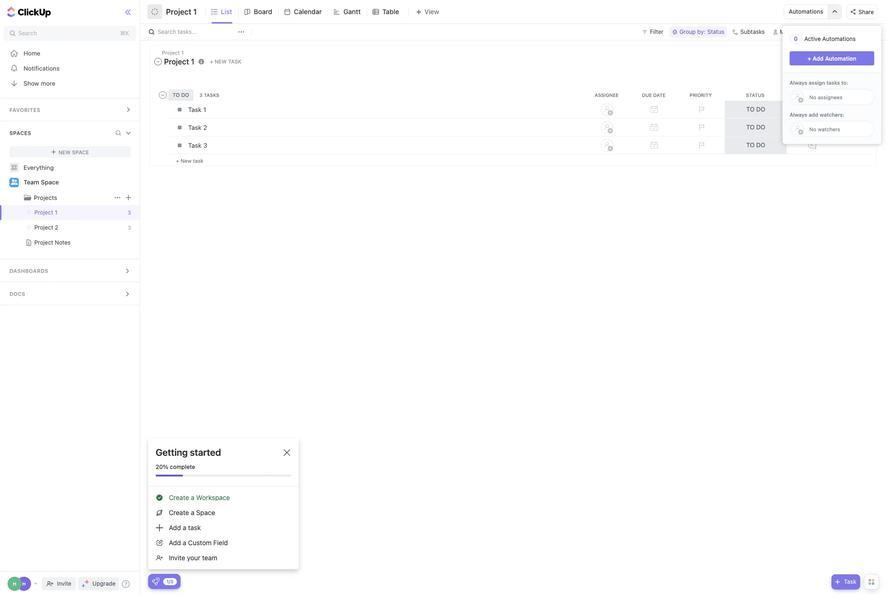 Task type: describe. For each thing, give the bounding box(es) containing it.
table link
[[383, 0, 403, 24]]

board
[[254, 8, 272, 16]]

notifications link
[[0, 61, 140, 76]]

add for add a task
[[169, 524, 181, 532]]

create for create a workspace
[[169, 494, 189, 502]]

always assign tasks to:
[[790, 80, 849, 86]]

everything
[[24, 164, 54, 171]]

show
[[24, 79, 39, 87]]

list link
[[221, 0, 236, 24]]

invite for invite
[[57, 580, 71, 587]]

invite your team
[[169, 554, 217, 562]]

2 horizontal spatial +
[[808, 55, 812, 62]]

+ add automation
[[808, 55, 857, 62]]

tasks...
[[178, 28, 197, 35]]

project 1 inside sidebar navigation
[[34, 209, 57, 216]]

1 horizontal spatial +
[[210, 58, 213, 65]]

‎task for ‎task 2
[[188, 124, 202, 131]]

1 for project 1 button
[[193, 8, 197, 16]]

tasks
[[827, 80, 841, 86]]

0 vertical spatial add
[[813, 55, 824, 62]]

assignees button
[[792, 26, 836, 38]]

project 2 link
[[0, 220, 122, 235]]

invite for invite your team
[[169, 554, 185, 562]]

calendar
[[294, 8, 322, 16]]

me
[[780, 28, 789, 35]]

team space
[[24, 178, 59, 186]]

home link
[[0, 46, 140, 61]]

2 horizontal spatial new
[[215, 58, 227, 65]]

no assignees note
[[805, 94, 843, 100]]

upgrade link
[[78, 577, 119, 591]]

create for create a space
[[169, 509, 189, 517]]

share
[[859, 8, 874, 15]]

your
[[187, 554, 201, 562]]

team space link
[[24, 175, 132, 190]]

project inside project 1 button
[[166, 8, 192, 16]]

0 horizontal spatial + new task
[[176, 158, 204, 164]]

task for task 3
[[188, 142, 202, 149]]

project notes
[[34, 239, 71, 246]]

getting
[[156, 447, 188, 458]]

gantt link
[[344, 0, 365, 24]]

task for task
[[845, 578, 857, 585]]

always add watchers:
[[790, 112, 845, 118]]

no for no watchers
[[810, 126, 817, 132]]

space for new space
[[72, 149, 89, 155]]

no assignees
[[810, 94, 843, 100]]

show more
[[24, 79, 55, 87]]

started
[[190, 447, 221, 458]]

getting started
[[156, 447, 221, 458]]

field
[[214, 539, 228, 547]]

docs
[[9, 291, 25, 297]]

notifications
[[24, 64, 60, 72]]

‎task 2
[[188, 124, 207, 131]]

2 vertical spatial new
[[181, 158, 192, 164]]

project for project notes link
[[34, 239, 53, 246]]

everything link
[[0, 160, 140, 175]]

‎task 2 link
[[186, 119, 582, 135]]

list info image
[[199, 59, 204, 64]]

1/5
[[167, 579, 174, 584]]

‎task for ‎task 1
[[188, 106, 202, 113]]

to:
[[842, 80, 849, 86]]

user group image
[[11, 179, 18, 185]]

closed
[[847, 52, 867, 58]]

20% complete
[[156, 464, 195, 471]]

1 for ‎task 1 "link"
[[203, 106, 206, 113]]

always for always assign tasks to:
[[790, 80, 808, 86]]

active
[[805, 35, 821, 42]]

gantt
[[344, 8, 361, 16]]

onboarding checklist button image
[[152, 578, 160, 585]]

a for workspace
[[191, 494, 195, 502]]

me button
[[770, 26, 792, 38]]

‎task 1
[[188, 106, 206, 113]]

project 1 inside button
[[166, 8, 197, 16]]

calendar link
[[294, 0, 326, 24]]

new inside sidebar navigation
[[58, 149, 71, 155]]

2 for project 2
[[55, 224, 58, 231]]



Task type: locate. For each thing, give the bounding box(es) containing it.
project 1
[[166, 8, 197, 16], [34, 209, 57, 216]]

no watchers
[[810, 126, 841, 132]]

1 horizontal spatial + new task
[[210, 58, 242, 65]]

0 horizontal spatial task
[[188, 142, 202, 149]]

no inside no watchers dropdown button
[[810, 126, 817, 132]]

task right list info icon
[[228, 58, 242, 65]]

add a task
[[169, 524, 201, 532]]

no assignees button
[[790, 89, 875, 105]]

2 down project 1 link
[[55, 224, 58, 231]]

2 horizontal spatial space
[[196, 509, 215, 517]]

1 up search tasks... "text box"
[[193, 8, 197, 16]]

project 1 up search tasks...
[[166, 8, 197, 16]]

1 vertical spatial ‎task
[[188, 124, 202, 131]]

2 inside sidebar navigation
[[55, 224, 58, 231]]

1 inside sidebar navigation
[[55, 209, 57, 216]]

‎task down ‎task 1
[[188, 124, 202, 131]]

1 vertical spatial task
[[193, 158, 204, 164]]

close image
[[284, 449, 290, 456]]

table
[[383, 8, 399, 16]]

2 vertical spatial 1
[[55, 209, 57, 216]]

create
[[169, 494, 189, 502], [169, 509, 189, 517]]

automation
[[826, 55, 857, 62]]

project inside project 1 link
[[34, 209, 53, 216]]

sidebar navigation
[[0, 0, 140, 596]]

new right list info icon
[[215, 58, 227, 65]]

a for space
[[191, 509, 195, 517]]

a for task
[[183, 524, 186, 532]]

search for search tasks...
[[158, 28, 176, 35]]

0 vertical spatial space
[[72, 149, 89, 155]]

task 3
[[188, 142, 207, 149]]

0 vertical spatial 3
[[203, 142, 207, 149]]

custom
[[188, 539, 212, 547]]

space
[[72, 149, 89, 155], [41, 178, 59, 186], [196, 509, 215, 517]]

project 1 down projects
[[34, 209, 57, 216]]

no for no assignees
[[810, 94, 817, 100]]

no
[[810, 94, 817, 100], [810, 126, 817, 132]]

0 vertical spatial ‎task
[[188, 106, 202, 113]]

space for team space
[[41, 178, 59, 186]]

20%
[[156, 464, 168, 471]]

0 vertical spatial invite
[[169, 554, 185, 562]]

favorites
[[9, 107, 40, 113]]

+
[[808, 55, 812, 62], [210, 58, 213, 65], [176, 158, 179, 164]]

upgrade
[[93, 580, 116, 587]]

a down create a workspace at left bottom
[[191, 509, 195, 517]]

3 for project 2
[[128, 224, 131, 231]]

home
[[24, 49, 40, 57]]

0 horizontal spatial space
[[41, 178, 59, 186]]

team
[[202, 554, 217, 562]]

search
[[158, 28, 176, 35], [18, 30, 37, 37]]

1
[[193, 8, 197, 16], [203, 106, 206, 113], [55, 209, 57, 216]]

1 up project 2 link
[[55, 209, 57, 216]]

dashboards
[[9, 268, 48, 274]]

workspace
[[196, 494, 230, 502]]

1 vertical spatial always
[[790, 112, 808, 118]]

0 vertical spatial task
[[228, 58, 242, 65]]

more
[[41, 79, 55, 87]]

add down create a space
[[169, 524, 181, 532]]

invite left your
[[169, 554, 185, 562]]

search up home
[[18, 30, 37, 37]]

1 always from the top
[[790, 80, 808, 86]]

projects link down team space
[[1, 190, 112, 205]]

create up the add a task
[[169, 509, 189, 517]]

assignees
[[805, 28, 832, 35]]

a down the add a task
[[183, 539, 186, 547]]

hide closed button
[[823, 50, 870, 60]]

hide closed
[[833, 52, 867, 58]]

0 horizontal spatial invite
[[57, 580, 71, 587]]

projects
[[34, 194, 57, 201]]

+ new task right list info icon
[[210, 58, 242, 65]]

add down the add a task
[[169, 539, 181, 547]]

space up "everything" "link" at the left top of the page
[[72, 149, 89, 155]]

create a workspace
[[169, 494, 230, 502]]

0 horizontal spatial +
[[176, 158, 179, 164]]

search left tasks... at the top of the page
[[158, 28, 176, 35]]

1 vertical spatial project 1
[[34, 209, 57, 216]]

task 3 link
[[186, 137, 582, 153]]

automations up assignees button at the top of the page
[[789, 8, 824, 15]]

automations up hide
[[823, 35, 856, 42]]

0 vertical spatial project 1
[[166, 8, 197, 16]]

no down add
[[810, 126, 817, 132]]

1 vertical spatial new
[[58, 149, 71, 155]]

0 vertical spatial new
[[215, 58, 227, 65]]

project 2
[[34, 224, 58, 231]]

automations inside automations button
[[789, 8, 824, 15]]

‎task
[[188, 106, 202, 113], [188, 124, 202, 131]]

1 projects link from the left
[[1, 190, 112, 205]]

+ new task
[[210, 58, 242, 65], [176, 158, 204, 164]]

invite left upgrade link
[[57, 580, 71, 587]]

2 create from the top
[[169, 509, 189, 517]]

0 vertical spatial create
[[169, 494, 189, 502]]

3 for project 1
[[128, 209, 131, 216]]

1 up ‎task 2
[[203, 106, 206, 113]]

1 horizontal spatial space
[[72, 149, 89, 155]]

search inside sidebar navigation
[[18, 30, 37, 37]]

1 vertical spatial 3
[[128, 209, 131, 216]]

2 horizontal spatial 1
[[203, 106, 206, 113]]

1 vertical spatial + new task
[[176, 158, 204, 164]]

project for project 1 link
[[34, 209, 53, 216]]

0 vertical spatial 2
[[203, 124, 207, 131]]

always left add
[[790, 112, 808, 118]]

2 no from the top
[[810, 126, 817, 132]]

1 vertical spatial invite
[[57, 580, 71, 587]]

0 vertical spatial always
[[790, 80, 808, 86]]

task down create a space
[[188, 524, 201, 532]]

project inside project 2 link
[[34, 224, 53, 231]]

1 horizontal spatial 1
[[193, 8, 197, 16]]

project down project 2
[[34, 239, 53, 246]]

1 vertical spatial space
[[41, 178, 59, 186]]

project down projects
[[34, 209, 53, 216]]

projects link down "everything" "link" at the left top of the page
[[34, 190, 112, 205]]

0 vertical spatial automations
[[789, 8, 824, 15]]

add for add a custom field
[[169, 539, 181, 547]]

no inside no assignees dropdown button
[[810, 94, 817, 100]]

‎task up ‎task 2
[[188, 106, 202, 113]]

project up project notes
[[34, 224, 53, 231]]

a
[[191, 494, 195, 502], [191, 509, 195, 517], [183, 524, 186, 532], [183, 539, 186, 547]]

1 create from the top
[[169, 494, 189, 502]]

1 no from the top
[[810, 94, 817, 100]]

watchers:
[[820, 112, 845, 118]]

2 vertical spatial add
[[169, 539, 181, 547]]

1 horizontal spatial project 1
[[166, 8, 197, 16]]

⌘k
[[120, 30, 129, 37]]

project 1 link
[[0, 205, 122, 220]]

0 horizontal spatial 1
[[55, 209, 57, 216]]

‎task inside "link"
[[188, 106, 202, 113]]

2 for ‎task 2
[[203, 124, 207, 131]]

assign
[[809, 80, 826, 86]]

always left assign
[[790, 80, 808, 86]]

1 vertical spatial 2
[[55, 224, 58, 231]]

space down create a workspace at left bottom
[[196, 509, 215, 517]]

a for custom
[[183, 539, 186, 547]]

Search tasks... text field
[[158, 25, 236, 39]]

add a custom field
[[169, 539, 228, 547]]

add down active
[[813, 55, 824, 62]]

project 1 button
[[162, 1, 197, 22]]

notes
[[55, 239, 71, 246]]

1 vertical spatial automations
[[823, 35, 856, 42]]

1 horizontal spatial task
[[845, 578, 857, 585]]

automations button
[[785, 5, 829, 19]]

space up projects
[[41, 178, 59, 186]]

1 vertical spatial no
[[810, 126, 817, 132]]

project for project 2 link
[[34, 224, 53, 231]]

project inside project notes link
[[34, 239, 53, 246]]

project up search tasks...
[[166, 8, 192, 16]]

1 vertical spatial 1
[[203, 106, 206, 113]]

2 ‎task from the top
[[188, 124, 202, 131]]

0
[[794, 35, 798, 42]]

0 horizontal spatial new
[[58, 149, 71, 155]]

board link
[[254, 0, 276, 24]]

invite
[[169, 554, 185, 562], [57, 580, 71, 587]]

hide
[[833, 52, 845, 58]]

active automations
[[805, 35, 856, 42]]

0 vertical spatial + new task
[[210, 58, 242, 65]]

project
[[166, 8, 192, 16], [34, 209, 53, 216], [34, 224, 53, 231], [34, 239, 53, 246]]

project notes link
[[0, 235, 122, 250]]

add
[[809, 112, 819, 118]]

share button
[[847, 4, 878, 19]]

1 horizontal spatial invite
[[169, 554, 185, 562]]

2 always from the top
[[790, 112, 808, 118]]

search tasks...
[[158, 28, 197, 35]]

watchers
[[818, 126, 841, 132]]

1 horizontal spatial new
[[181, 158, 192, 164]]

always
[[790, 80, 808, 86], [790, 112, 808, 118]]

2 vertical spatial task
[[188, 524, 201, 532]]

1 ‎task from the top
[[188, 106, 202, 113]]

add
[[813, 55, 824, 62], [169, 524, 181, 532], [169, 539, 181, 547]]

2 projects link from the left
[[34, 190, 112, 205]]

1 vertical spatial task
[[845, 578, 857, 585]]

+ new task down task 3
[[176, 158, 204, 164]]

no watchers button
[[790, 121, 875, 137]]

1 inside button
[[193, 8, 197, 16]]

a up create a space
[[191, 494, 195, 502]]

1 horizontal spatial search
[[158, 28, 176, 35]]

new space
[[58, 149, 89, 155]]

2 vertical spatial space
[[196, 509, 215, 517]]

2 vertical spatial 3
[[128, 224, 131, 231]]

invite inside sidebar navigation
[[57, 580, 71, 587]]

0 horizontal spatial search
[[18, 30, 37, 37]]

complete
[[170, 464, 195, 471]]

search for search
[[18, 30, 37, 37]]

no down assign
[[810, 94, 817, 100]]

task down task 3
[[193, 158, 204, 164]]

new down task 3
[[181, 158, 192, 164]]

task
[[228, 58, 242, 65], [193, 158, 204, 164], [188, 524, 201, 532]]

assignees
[[818, 94, 843, 100]]

create up create a space
[[169, 494, 189, 502]]

1 vertical spatial create
[[169, 509, 189, 517]]

0 vertical spatial task
[[188, 142, 202, 149]]

0 vertical spatial 1
[[193, 8, 197, 16]]

task
[[188, 142, 202, 149], [845, 578, 857, 585]]

favorites button
[[0, 98, 140, 121]]

0 vertical spatial no
[[810, 94, 817, 100]]

2 up task 3
[[203, 124, 207, 131]]

0 horizontal spatial 2
[[55, 224, 58, 231]]

3
[[203, 142, 207, 149], [128, 209, 131, 216], [128, 224, 131, 231]]

‎task 1 link
[[186, 102, 582, 118]]

1 vertical spatial add
[[169, 524, 181, 532]]

a down create a space
[[183, 524, 186, 532]]

team
[[24, 178, 39, 186]]

new up "everything" "link" at the left top of the page
[[58, 149, 71, 155]]

1 inside "link"
[[203, 106, 206, 113]]

always for always add watchers:
[[790, 112, 808, 118]]

0 horizontal spatial project 1
[[34, 209, 57, 216]]

onboarding checklist button element
[[152, 578, 160, 585]]

new
[[215, 58, 227, 65], [58, 149, 71, 155], [181, 158, 192, 164]]

1 horizontal spatial 2
[[203, 124, 207, 131]]

projects link
[[1, 190, 112, 205], [34, 190, 112, 205]]

list
[[221, 8, 232, 16]]

create a space
[[169, 509, 215, 517]]



Task type: vqa. For each thing, say whether or not it's contained in the screenshot.
the of within "scope of work" 'button'
no



